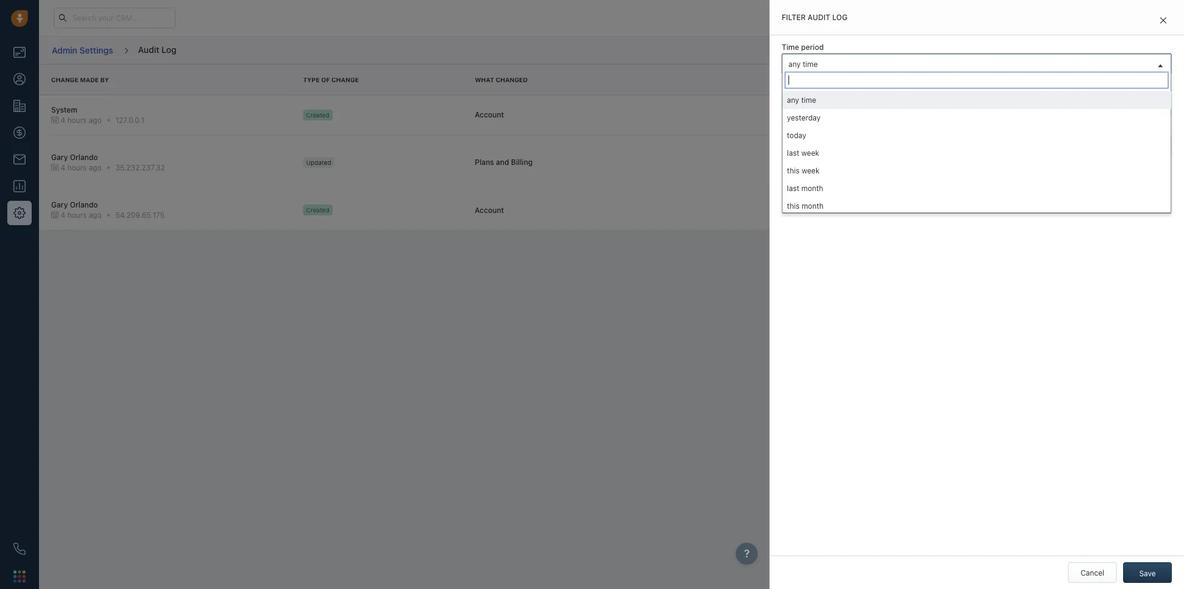 Task type: vqa. For each thing, say whether or not it's contained in the screenshot.
the top this
yes



Task type: locate. For each thing, give the bounding box(es) containing it.
this inside this week option
[[787, 166, 799, 174]]

1 vertical spatial any time
[[787, 95, 816, 104]]

0 vertical spatial ago
[[89, 116, 102, 124]]

0 vertical spatial 4 hours ago
[[61, 116, 102, 124]]

any time down change made by
[[787, 95, 816, 104]]

1 vertical spatial gary
[[51, 201, 68, 209]]

1 last from the top
[[787, 148, 799, 157]]

0 vertical spatial account
[[475, 111, 504, 119]]

0 vertical spatial any
[[789, 101, 802, 110]]

2 account from the top
[[475, 206, 504, 214]]

hours
[[67, 116, 87, 124], [67, 163, 87, 172], [67, 211, 87, 219]]

ago left 127.0.0.1
[[89, 116, 102, 124]]

admin settings
[[52, 45, 113, 55]]

gary orlando for 54.209.65.175
[[51, 201, 98, 209]]

this
[[787, 166, 799, 174], [787, 201, 799, 210]]

1 plan, from the top
[[996, 108, 1013, 117]]

list box
[[782, 91, 1171, 215]]

last
[[787, 148, 799, 157], [787, 184, 799, 192]]

month
[[801, 184, 823, 192], [801, 201, 823, 210]]

1 week from the top
[[801, 148, 819, 157]]

week inside option
[[801, 166, 819, 174]]

created an account on the sales enterprise plan, for orlandogary85@gmail.com down last month option
[[845, 203, 1119, 212]]

1 vertical spatial sales
[[938, 203, 957, 212]]

what down yesterday
[[782, 126, 800, 134]]

yesterday
[[787, 113, 820, 121]]

time
[[803, 60, 818, 68], [801, 95, 816, 104]]

1 on from the top
[[914, 108, 923, 117]]

last month option
[[782, 179, 1171, 197]]

0 vertical spatial log
[[832, 13, 848, 22]]

1 the from the top
[[925, 108, 936, 117]]

ago left 54.209.65.175
[[89, 211, 102, 219]]

0 horizontal spatial what
[[475, 76, 494, 83]]

what for what changed
[[475, 76, 494, 83]]

period
[[801, 43, 824, 51]]

plan, for 54.209.65.175
[[996, 203, 1013, 212]]

last week option
[[782, 144, 1171, 162]]

settings
[[80, 45, 113, 55]]

any time down time period
[[789, 60, 818, 68]]

35.232.237.32
[[115, 163, 165, 172]]

1 orlandogary85@gmail.com from the top
[[1026, 108, 1119, 117]]

2 horizontal spatial change
[[782, 84, 809, 93]]

any button up today option
[[782, 95, 1172, 116]]

0 vertical spatial created an account on the sales enterprise plan, for orlandogary85@gmail.com
[[845, 108, 1119, 117]]

0 vertical spatial gary
[[51, 153, 68, 161]]

orlandogary85@gmail.com
[[1026, 108, 1119, 117], [1026, 203, 1119, 212]]

1 this from the top
[[787, 166, 799, 174]]

type
[[303, 76, 320, 83]]

gary for 35.232.237.32
[[51, 153, 68, 161]]

1 horizontal spatial filter
[[1144, 46, 1161, 55]]

1 vertical spatial 4
[[61, 163, 65, 172]]

2 hours from the top
[[67, 163, 87, 172]]

enterprise
[[959, 108, 994, 117], [959, 203, 994, 212]]

1 account from the top
[[885, 108, 912, 117]]

week for this week
[[801, 166, 819, 174]]

2 ago from the top
[[89, 163, 102, 172]]

4 hours ago left 54.209.65.175
[[61, 211, 102, 219]]

1 enterprise from the top
[[959, 108, 994, 117]]

1 gary orlando from the top
[[51, 153, 98, 161]]

hours for 127.0.0.1
[[67, 116, 87, 124]]

week up 'last month'
[[801, 166, 819, 174]]

1 any button from the top
[[782, 95, 1172, 116]]

time period
[[782, 43, 824, 51]]

an for 54.209.65.175
[[874, 203, 882, 212]]

1 vertical spatial month
[[801, 201, 823, 210]]

54.209.65.175
[[115, 211, 165, 219]]

sales up today option
[[938, 108, 957, 117]]

0 vertical spatial enterprise
[[959, 108, 994, 117]]

for up today option
[[1015, 108, 1024, 117]]

today
[[787, 131, 806, 139]]

1 an from the top
[[874, 108, 882, 117]]

ago
[[89, 116, 102, 124], [89, 163, 102, 172], [89, 211, 102, 219]]

0 vertical spatial 4
[[61, 116, 65, 124]]

1 vertical spatial on
[[914, 203, 923, 212]]

0 horizontal spatial log
[[162, 44, 176, 54]]

2 orlandogary85@gmail.com from the top
[[1026, 203, 1119, 212]]

made
[[811, 84, 830, 93]]

details
[[836, 76, 862, 83]]

1 vertical spatial audit
[[138, 44, 159, 54]]

save button
[[1123, 563, 1172, 584]]

0 vertical spatial this
[[787, 166, 799, 174]]

2 vertical spatial ago
[[89, 211, 102, 219]]

plan, for 127.0.0.1
[[996, 108, 1013, 117]]

any time inside 'dialog'
[[789, 60, 818, 68]]

1 orlando from the top
[[70, 153, 98, 161]]

any button up this week option
[[782, 137, 1172, 157]]

created an account on the sales enterprise plan, for orlandogary85@gmail.com
[[845, 108, 1119, 117], [845, 203, 1119, 212]]

0 vertical spatial for
[[1015, 108, 1024, 117]]

created an account on the sales enterprise plan, for orlandogary85@gmail.com up today option
[[845, 108, 1119, 117]]

1 hours from the top
[[67, 116, 87, 124]]

2 4 hours ago from the top
[[61, 163, 102, 172]]

any button for change made by
[[782, 95, 1172, 116]]

month up this month at the right of the page
[[801, 184, 823, 192]]

any for any time link
[[789, 60, 801, 68]]

2 orlando from the top
[[70, 201, 98, 209]]

2 for from the top
[[1015, 203, 1024, 212]]

1 vertical spatial for
[[1015, 203, 1024, 212]]

any
[[789, 101, 802, 110], [789, 142, 802, 151]]

the up today option
[[925, 108, 936, 117]]

1 vertical spatial time
[[801, 95, 816, 104]]

sales
[[938, 108, 957, 117], [938, 203, 957, 212]]

filter
[[782, 13, 806, 22], [1144, 46, 1161, 55]]

change
[[51, 76, 78, 83], [331, 76, 359, 83], [782, 84, 809, 93]]

1 vertical spatial any button
[[782, 137, 1172, 157]]

orlando for 54.209.65.175
[[70, 201, 98, 209]]

filter audit log
[[782, 13, 848, 22]]

what left "changed"
[[475, 76, 494, 83]]

2 vertical spatial hours
[[67, 211, 87, 219]]

change for change made by
[[51, 76, 78, 83]]

127.0.0.1
[[115, 116, 144, 124]]

1 for from the top
[[1015, 108, 1024, 117]]

change inside 'dialog'
[[782, 84, 809, 93]]

4 hours ago for 127.0.0.1
[[61, 116, 102, 124]]

gary
[[51, 153, 68, 161], [51, 201, 68, 209]]

filter inside button
[[1144, 46, 1161, 55]]

filter inside 'dialog'
[[782, 13, 806, 22]]

this month option
[[782, 197, 1171, 215]]

4 hours ago left 35.232.237.32
[[61, 163, 102, 172]]

2 week from the top
[[801, 166, 819, 174]]

2 vertical spatial 4
[[61, 211, 65, 219]]

log inside 'dialog'
[[832, 13, 848, 22]]

1 vertical spatial ago
[[89, 163, 102, 172]]

1 vertical spatial any
[[789, 142, 802, 151]]

1 vertical spatial enterprise
[[959, 203, 994, 212]]

change for change made by
[[782, 84, 809, 93]]

ago left 35.232.237.32
[[89, 163, 102, 172]]

0 vertical spatial orlandogary85@gmail.com
[[1026, 108, 1119, 117]]

0 vertical spatial time
[[803, 60, 818, 68]]

None text field
[[785, 72, 1169, 88]]

sales for 54.209.65.175
[[938, 203, 957, 212]]

1 vertical spatial orlandogary85@gmail.com
[[1026, 203, 1119, 212]]

4 for 127.0.0.1
[[61, 116, 65, 124]]

what changed
[[782, 126, 833, 134]]

0 vertical spatial what
[[475, 76, 494, 83]]

any time option
[[782, 91, 1171, 109]]

on
[[914, 108, 923, 117], [914, 203, 923, 212]]

any
[[789, 60, 801, 68], [787, 95, 799, 104]]

1 gary from the top
[[51, 153, 68, 161]]

1 vertical spatial any
[[787, 95, 799, 104]]

2 an from the top
[[874, 203, 882, 212]]

1 month from the top
[[801, 184, 823, 192]]

0 vertical spatial week
[[801, 148, 819, 157]]

for for 127.0.0.1
[[1015, 108, 1024, 117]]

0 vertical spatial any button
[[782, 95, 1172, 116]]

time down change made by
[[801, 95, 816, 104]]

audit up period
[[808, 13, 830, 22]]

plan, down last month option
[[996, 203, 1013, 212]]

0 vertical spatial hours
[[67, 116, 87, 124]]

2 month from the top
[[801, 201, 823, 210]]

plan,
[[996, 108, 1013, 117], [996, 203, 1013, 212]]

audit down search your crm... text field
[[138, 44, 159, 54]]

any up yesterday
[[787, 95, 799, 104]]

0 horizontal spatial filter
[[782, 13, 806, 22]]

1 vertical spatial account
[[475, 206, 504, 214]]

account
[[475, 111, 504, 119], [475, 206, 504, 214]]

any up yesterday
[[789, 101, 802, 110]]

0 vertical spatial the
[[925, 108, 936, 117]]

freshworks switcher image
[[13, 571, 26, 583]]

any time inside option
[[787, 95, 816, 104]]

audit
[[808, 13, 830, 22], [138, 44, 159, 54]]

account
[[885, 108, 912, 117], [885, 203, 912, 212]]

last down the today
[[787, 148, 799, 157]]

created down details
[[845, 108, 872, 117]]

2 created an account on the sales enterprise plan, for orlandogary85@gmail.com from the top
[[845, 203, 1119, 212]]

orlando
[[70, 153, 98, 161], [70, 201, 98, 209]]

0 vertical spatial sales
[[938, 108, 957, 117]]

time for list box containing any time
[[801, 95, 816, 104]]

1 vertical spatial the
[[925, 203, 936, 212]]

3 4 from the top
[[61, 211, 65, 219]]

the down last month option
[[925, 203, 936, 212]]

1 any from the top
[[789, 101, 802, 110]]

week up this week
[[801, 148, 819, 157]]

1 vertical spatial last
[[787, 184, 799, 192]]

1 horizontal spatial audit
[[808, 13, 830, 22]]

1 vertical spatial this
[[787, 201, 799, 210]]

hours for 54.209.65.175
[[67, 211, 87, 219]]

any down the today
[[789, 142, 802, 151]]

0 vertical spatial filter
[[782, 13, 806, 22]]

plan, up today option
[[996, 108, 1013, 117]]

log
[[832, 13, 848, 22], [162, 44, 176, 54]]

enterprise up today option
[[959, 108, 994, 117]]

1 created an account on the sales enterprise plan, for orlandogary85@gmail.com from the top
[[845, 108, 1119, 117]]

2 this from the top
[[787, 201, 799, 210]]

enterprise down last month option
[[959, 203, 994, 212]]

1 4 hours ago from the top
[[61, 116, 102, 124]]

1 vertical spatial filter
[[1144, 46, 1161, 55]]

any time
[[789, 60, 818, 68], [787, 95, 816, 104]]

1 vertical spatial gary orlando
[[51, 201, 98, 209]]

orlando for 35.232.237.32
[[70, 153, 98, 161]]

last down this week
[[787, 184, 799, 192]]

changed
[[496, 76, 528, 83]]

1 vertical spatial plan,
[[996, 203, 1013, 212]]

account for 54.209.65.175
[[475, 206, 504, 214]]

2 plan, from the top
[[996, 203, 1013, 212]]

1 4 from the top
[[61, 116, 65, 124]]

0 vertical spatial an
[[874, 108, 882, 117]]

week inside option
[[801, 148, 819, 157]]

1 vertical spatial log
[[162, 44, 176, 54]]

2 sales from the top
[[938, 203, 957, 212]]

1 vertical spatial what
[[782, 126, 800, 134]]

1 horizontal spatial what
[[782, 126, 800, 134]]

1 vertical spatial week
[[801, 166, 819, 174]]

2 on from the top
[[914, 203, 923, 212]]

2 gary from the top
[[51, 201, 68, 209]]

1 ago from the top
[[89, 116, 102, 124]]

this down last week
[[787, 166, 799, 174]]

time inside 'dialog'
[[803, 60, 818, 68]]

0 vertical spatial any time
[[789, 60, 818, 68]]

for down last month option
[[1015, 203, 1024, 212]]

2 any button from the top
[[782, 137, 1172, 157]]

ago for 54.209.65.175
[[89, 211, 102, 219]]

for for 54.209.65.175
[[1015, 203, 1024, 212]]

account down the what changed
[[475, 111, 504, 119]]

0 vertical spatial orlando
[[70, 153, 98, 161]]

by
[[100, 76, 109, 83]]

this down 'last month'
[[787, 201, 799, 210]]

for
[[1015, 108, 1024, 117], [1015, 203, 1024, 212]]

hours for 35.232.237.32
[[67, 163, 87, 172]]

2 last from the top
[[787, 184, 799, 192]]

2 enterprise from the top
[[959, 203, 994, 212]]

week
[[801, 148, 819, 157], [801, 166, 819, 174]]

1 vertical spatial orlando
[[70, 201, 98, 209]]

1 horizontal spatial log
[[832, 13, 848, 22]]

any for what
[[789, 142, 802, 151]]

this month
[[787, 201, 823, 210]]

0 vertical spatial plan,
[[996, 108, 1013, 117]]

this inside this month option
[[787, 201, 799, 210]]

2 gary orlando from the top
[[51, 201, 98, 209]]

an
[[874, 108, 882, 117], [874, 203, 882, 212]]

dialog
[[770, 0, 1184, 590]]

what
[[475, 76, 494, 83], [782, 126, 800, 134]]

0 vertical spatial month
[[801, 184, 823, 192]]

4 hours ago for 35.232.237.32
[[61, 163, 102, 172]]

month down 'last month'
[[801, 201, 823, 210]]

4 hours ago down system
[[61, 116, 102, 124]]

1 vertical spatial an
[[874, 203, 882, 212]]

0 horizontal spatial audit
[[138, 44, 159, 54]]

time inside option
[[801, 95, 816, 104]]

time down period
[[803, 60, 818, 68]]

created right this month at the right of the page
[[845, 203, 872, 212]]

1 vertical spatial account
[[885, 203, 912, 212]]

2 4 from the top
[[61, 163, 65, 172]]

0 vertical spatial last
[[787, 148, 799, 157]]

0 vertical spatial account
[[885, 108, 912, 117]]

1 vertical spatial created an account on the sales enterprise plan, for orlandogary85@gmail.com
[[845, 203, 1119, 212]]

any inside option
[[787, 95, 799, 104]]

2 vertical spatial 4 hours ago
[[61, 211, 102, 219]]

1 vertical spatial 4 hours ago
[[61, 163, 102, 172]]

4
[[61, 116, 65, 124], [61, 163, 65, 172], [61, 211, 65, 219]]

1 vertical spatial hours
[[67, 163, 87, 172]]

account down plans
[[475, 206, 504, 214]]

change made by
[[51, 76, 109, 83]]

created
[[845, 108, 872, 117], [306, 111, 329, 118], [845, 203, 872, 212], [306, 207, 329, 214]]

0 vertical spatial gary orlando
[[51, 153, 98, 161]]

sales down last month option
[[938, 203, 957, 212]]

1 sales from the top
[[938, 108, 957, 117]]

3 ago from the top
[[89, 211, 102, 219]]

3 4 hours ago from the top
[[61, 211, 102, 219]]

4 hours ago
[[61, 116, 102, 124], [61, 163, 102, 172], [61, 211, 102, 219]]

the
[[925, 108, 936, 117], [925, 203, 936, 212]]

any button
[[782, 95, 1172, 116], [782, 137, 1172, 157]]

2 the from the top
[[925, 203, 936, 212]]

this week
[[787, 166, 819, 174]]

0 vertical spatial any
[[789, 60, 801, 68]]

any down time
[[789, 60, 801, 68]]

3 hours from the top
[[67, 211, 87, 219]]

0 vertical spatial on
[[914, 108, 923, 117]]

any for list box containing any time
[[787, 95, 799, 104]]

gary orlando
[[51, 153, 98, 161], [51, 201, 98, 209]]

2 any from the top
[[789, 142, 802, 151]]

2 account from the top
[[885, 203, 912, 212]]

dialog containing filter audit log
[[770, 0, 1184, 590]]

1 account from the top
[[475, 111, 504, 119]]

0 horizontal spatial change
[[51, 76, 78, 83]]

filter button
[[1123, 40, 1172, 61]]



Task type: describe. For each thing, give the bounding box(es) containing it.
cancel button
[[1068, 563, 1117, 584]]

cancel
[[1081, 569, 1104, 577]]

last for last month
[[787, 184, 799, 192]]

audit log
[[138, 44, 176, 54]]

0 vertical spatial audit
[[808, 13, 830, 22]]

time for any time link
[[803, 60, 818, 68]]

any button for what changed
[[782, 137, 1172, 157]]

created down type at top
[[306, 111, 329, 118]]

on for 127.0.0.1
[[914, 108, 923, 117]]

system
[[51, 105, 77, 114]]

sales for 127.0.0.1
[[938, 108, 957, 117]]

gary orlando for 35.232.237.32
[[51, 153, 98, 161]]

what for what changed
[[782, 126, 800, 134]]

change made by
[[782, 84, 841, 93]]

made
[[80, 76, 99, 83]]

this for this week
[[787, 166, 799, 174]]

an for 127.0.0.1
[[874, 108, 882, 117]]

plans
[[475, 158, 494, 167]]

4 for 54.209.65.175
[[61, 211, 65, 219]]

type of change
[[303, 76, 359, 83]]

what changed
[[475, 76, 528, 83]]

any for change
[[789, 101, 802, 110]]

phone image
[[13, 543, 26, 556]]

today option
[[782, 126, 1171, 144]]

by
[[832, 84, 841, 93]]

any time for list box containing any time
[[787, 95, 816, 104]]

account for 127.0.0.1
[[885, 108, 912, 117]]

list box containing any time
[[782, 91, 1171, 215]]

phone element
[[7, 537, 32, 562]]

save
[[1139, 570, 1156, 578]]

and
[[496, 158, 509, 167]]

Search your CRM... text field
[[54, 8, 175, 28]]

filter for filter
[[1144, 46, 1161, 55]]

time
[[782, 43, 799, 51]]

any time link
[[782, 54, 1171, 74]]

4 hours ago for 54.209.65.175
[[61, 211, 102, 219]]

week for last week
[[801, 148, 819, 157]]

month for last month
[[801, 184, 823, 192]]

admin
[[52, 45, 77, 55]]

this for this month
[[787, 201, 799, 210]]

changed
[[802, 126, 833, 134]]

orlandogary85@gmail.com for 127.0.0.1
[[1026, 108, 1119, 117]]

account for 127.0.0.1
[[475, 111, 504, 119]]

last for last week
[[787, 148, 799, 157]]

yesterday option
[[782, 109, 1171, 126]]

last month
[[787, 184, 823, 192]]

plans and billing
[[475, 158, 533, 167]]

account for 54.209.65.175
[[885, 203, 912, 212]]

created an account on the sales enterprise plan, for orlandogary85@gmail.com for 54.209.65.175
[[845, 203, 1119, 212]]

filter for filter audit log
[[782, 13, 806, 22]]

orlandogary85@gmail.com for 54.209.65.175
[[1026, 203, 1119, 212]]

enterprise for 127.0.0.1
[[959, 108, 994, 117]]

updated
[[306, 159, 331, 166]]

the for 127.0.0.1
[[925, 108, 936, 117]]

enterprise for 54.209.65.175
[[959, 203, 994, 212]]

on for 54.209.65.175
[[914, 203, 923, 212]]

ago for 127.0.0.1
[[89, 116, 102, 124]]

created an account on the sales enterprise plan, for orlandogary85@gmail.com for 127.0.0.1
[[845, 108, 1119, 117]]

month for this month
[[801, 201, 823, 210]]

4 for 35.232.237.32
[[61, 163, 65, 172]]

of
[[321, 76, 330, 83]]

any time for any time link
[[789, 60, 818, 68]]

1 horizontal spatial change
[[331, 76, 359, 83]]

billing
[[511, 158, 533, 167]]

the for 54.209.65.175
[[925, 203, 936, 212]]

created down updated
[[306, 207, 329, 214]]

gary for 54.209.65.175
[[51, 201, 68, 209]]

this week option
[[782, 162, 1171, 179]]

last week
[[787, 148, 819, 157]]

admin settings link
[[51, 41, 114, 60]]

ago for 35.232.237.32
[[89, 163, 102, 172]]



